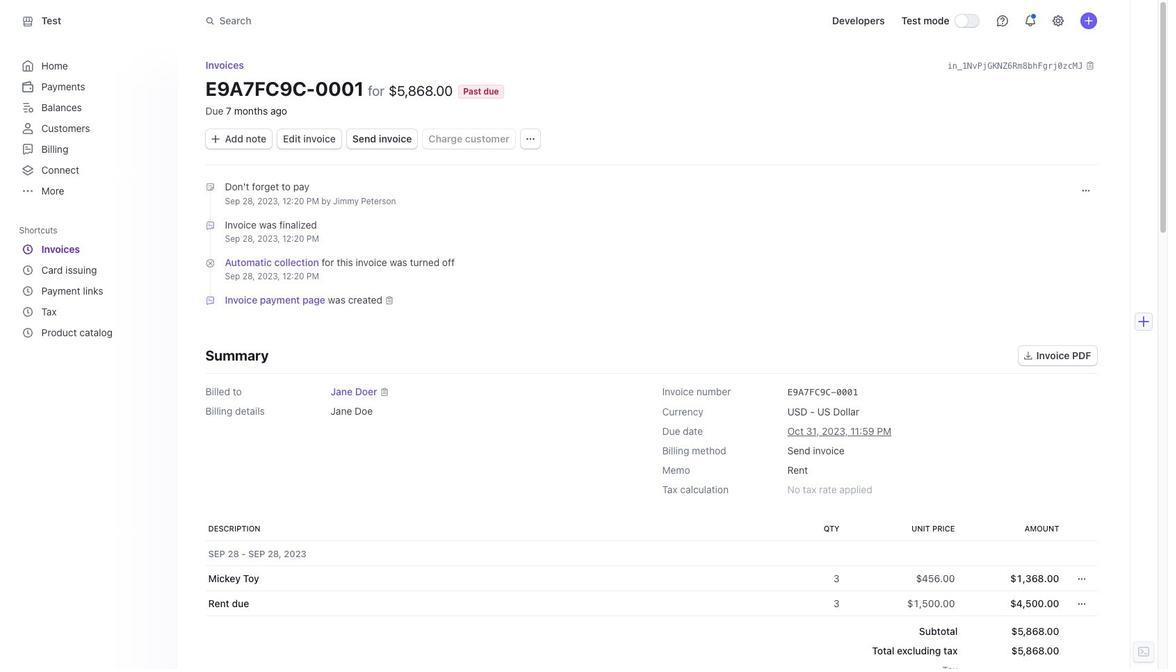 Task type: locate. For each thing, give the bounding box(es) containing it.
Search text field
[[197, 8, 589, 34]]

shortcuts element
[[19, 220, 167, 343], [19, 239, 164, 343]]

svg image
[[211, 135, 219, 143], [1081, 187, 1090, 195], [1077, 601, 1086, 609]]

toolbar
[[277, 129, 540, 149]]

2 vertical spatial svg image
[[1077, 601, 1086, 609]]

manage shortcuts image
[[153, 226, 161, 234]]

0 vertical spatial svg image
[[211, 135, 219, 143]]

None search field
[[197, 8, 589, 34]]

core navigation links element
[[19, 56, 164, 202]]



Task type: describe. For each thing, give the bounding box(es) containing it.
notifications image
[[1024, 15, 1036, 26]]

svg image
[[1077, 576, 1086, 584]]

2 shortcuts element from the top
[[19, 239, 164, 343]]

Test mode checkbox
[[955, 15, 979, 27]]

1 vertical spatial svg image
[[1081, 187, 1090, 195]]

1 shortcuts element from the top
[[19, 220, 167, 343]]

settings image
[[1052, 15, 1063, 26]]

help image
[[997, 15, 1008, 26]]



Task type: vqa. For each thing, say whether or not it's contained in the screenshot.
the users
no



